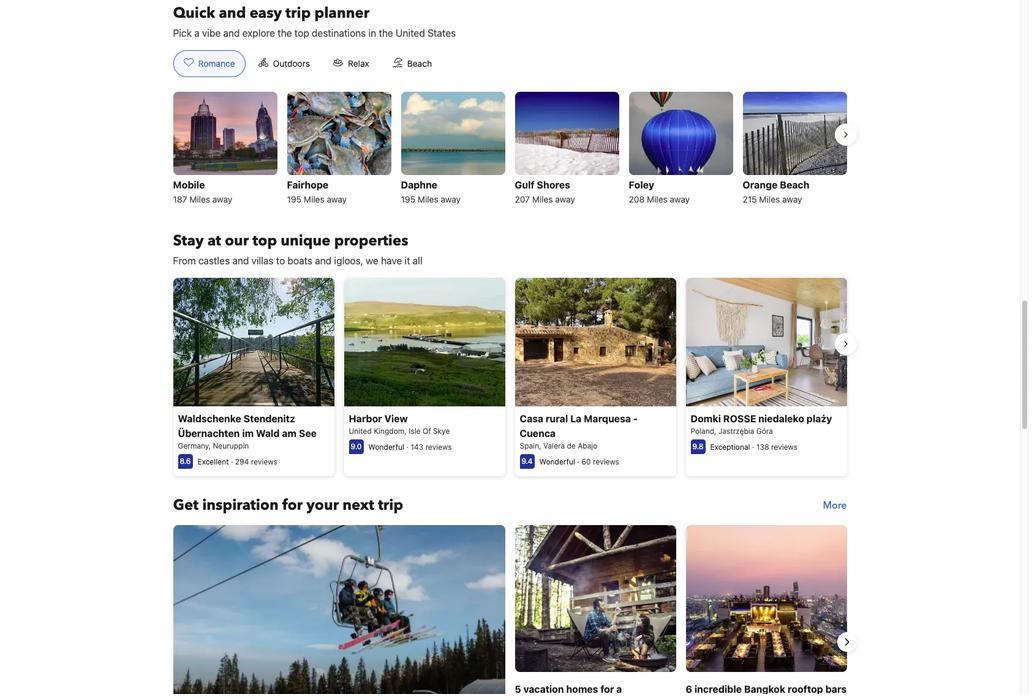 Task type: locate. For each thing, give the bounding box(es) containing it.
miles inside fairhope 195 miles away
[[304, 194, 325, 205]]

the
[[278, 28, 292, 39], [379, 28, 393, 39]]

marquesa
[[584, 414, 631, 425]]

abajo
[[578, 442, 598, 451]]

gulf
[[515, 179, 535, 191]]

0 vertical spatial beach
[[407, 58, 432, 69]]

daphne 195 miles away
[[401, 179, 461, 205]]

0 horizontal spatial 195
[[287, 194, 302, 205]]

stay
[[173, 231, 204, 251]]

cuenca
[[520, 429, 556, 440]]

195 down daphne
[[401, 194, 416, 205]]

miles inside mobile 187 miles away
[[190, 194, 210, 205]]

wonderful element for united
[[369, 443, 405, 452]]

trip right 'easy'
[[286, 3, 311, 23]]

1 vertical spatial region
[[163, 273, 857, 482]]

excellent · 294 reviews
[[198, 458, 277, 467]]

miles down orange
[[760, 194, 780, 205]]

195 inside daphne 195 miles away
[[401, 194, 416, 205]]

3 away from the left
[[441, 194, 461, 205]]

miles down fairhope
[[304, 194, 325, 205]]

1 vertical spatial wonderful element
[[540, 458, 576, 467]]

wonderful element
[[369, 443, 405, 452], [540, 458, 576, 467]]

reviews down skye
[[426, 443, 452, 452]]

9.0
[[351, 443, 362, 452]]

8.6 element
[[178, 455, 193, 470]]

2 195 from the left
[[401, 194, 416, 205]]

3 miles from the left
[[418, 194, 439, 205]]

foley 208 miles away
[[629, 179, 690, 205]]

miles inside daphne 195 miles away
[[418, 194, 439, 205]]

0 horizontal spatial united
[[349, 427, 372, 437]]

miles for daphne
[[418, 194, 439, 205]]

-
[[634, 414, 638, 425]]

skye
[[433, 427, 450, 437]]

207
[[515, 194, 530, 205]]

4 away from the left
[[555, 194, 575, 205]]

195 down fairhope
[[287, 194, 302, 205]]

miles for foley
[[647, 194, 668, 205]]

explore
[[242, 28, 275, 39]]

reviews for plaży
[[772, 443, 798, 452]]

trip right next
[[378, 496, 403, 516]]

reviews right 138
[[772, 443, 798, 452]]

the right explore
[[278, 28, 292, 39]]

1 horizontal spatial united
[[396, 28, 425, 39]]

top
[[295, 28, 309, 39], [253, 231, 277, 251]]

united inside harbor view united kingdom, isle of skye
[[349, 427, 372, 437]]

a
[[194, 28, 200, 39]]

casa
[[520, 414, 544, 425]]

· left 60
[[578, 458, 580, 467]]

1 horizontal spatial the
[[379, 28, 393, 39]]

away for mobile
[[213, 194, 232, 205]]

region
[[163, 87, 857, 212], [163, 273, 857, 482], [163, 526, 857, 695]]

see
[[299, 429, 317, 440]]

1 horizontal spatial wonderful
[[540, 458, 576, 467]]

1 away from the left
[[213, 194, 232, 205]]

· for übernachten
[[231, 458, 233, 467]]

away inside foley 208 miles away
[[670, 194, 690, 205]]

0 vertical spatial top
[[295, 28, 309, 39]]

5 away from the left
[[670, 194, 690, 205]]

next
[[343, 496, 374, 516]]

9.8
[[693, 443, 704, 452]]

miles down shores
[[532, 194, 553, 205]]

miles
[[190, 194, 210, 205], [304, 194, 325, 205], [418, 194, 439, 205], [532, 194, 553, 205], [647, 194, 668, 205], [760, 194, 780, 205]]

away inside gulf shores 207 miles away
[[555, 194, 575, 205]]

view
[[385, 414, 408, 425]]

215
[[743, 194, 757, 205]]

1 horizontal spatial wonderful element
[[540, 458, 576, 467]]

1 vertical spatial top
[[253, 231, 277, 251]]

it
[[405, 255, 410, 267]]

miles for fairhope
[[304, 194, 325, 205]]

more link
[[823, 497, 847, 516]]

wonderful down valera at the bottom
[[540, 458, 576, 467]]

1 the from the left
[[278, 28, 292, 39]]

wonderful
[[369, 443, 405, 452], [540, 458, 576, 467]]

and down our
[[232, 255, 249, 267]]

1 horizontal spatial beach
[[780, 179, 810, 191]]

0 vertical spatial united
[[396, 28, 425, 39]]

4 miles from the left
[[532, 194, 553, 205]]

5 miles from the left
[[647, 194, 668, 205]]

in
[[369, 28, 376, 39]]

reviews right 60
[[593, 458, 620, 467]]

1 miles from the left
[[190, 194, 210, 205]]

wonderful · 60 reviews
[[540, 458, 620, 467]]

plaży
[[807, 414, 832, 425]]

tab list
[[163, 50, 452, 78]]

outdoors
[[273, 58, 310, 69]]

away for foley
[[670, 194, 690, 205]]

at
[[208, 231, 221, 251]]

top up outdoors
[[295, 28, 309, 39]]

inspiration
[[202, 496, 279, 516]]

0 vertical spatial wonderful
[[369, 443, 405, 452]]

· left 138
[[753, 443, 755, 452]]

united
[[396, 28, 425, 39], [349, 427, 372, 437]]

reviews for marquesa
[[593, 458, 620, 467]]

beach
[[407, 58, 432, 69], [780, 179, 810, 191]]

pick
[[173, 28, 192, 39]]

orange
[[743, 179, 778, 191]]

wonderful element down valera at the bottom
[[540, 458, 576, 467]]

0 horizontal spatial trip
[[286, 3, 311, 23]]

6 miles from the left
[[760, 194, 780, 205]]

united down 'harbor' on the left bottom of the page
[[349, 427, 372, 437]]

fairhope 195 miles away
[[287, 179, 347, 205]]

exceptional
[[711, 443, 750, 452]]

miles right "208"
[[647, 194, 668, 205]]

and right boats
[[315, 255, 332, 267]]

trip
[[286, 3, 311, 23], [378, 496, 403, 516]]

properties
[[334, 231, 409, 251]]

1 vertical spatial wonderful
[[540, 458, 576, 467]]

2 away from the left
[[327, 194, 347, 205]]

2 region from the top
[[163, 273, 857, 482]]

1 vertical spatial united
[[349, 427, 372, 437]]

0 horizontal spatial top
[[253, 231, 277, 251]]

and
[[219, 3, 246, 23], [223, 28, 240, 39], [232, 255, 249, 267], [315, 255, 332, 267]]

208
[[629, 194, 645, 205]]

1 vertical spatial beach
[[780, 179, 810, 191]]

wonderful down kingdom,
[[369, 443, 405, 452]]

unique
[[281, 231, 331, 251]]

1 horizontal spatial top
[[295, 28, 309, 39]]

wonderful element down kingdom,
[[369, 443, 405, 452]]

· left 294
[[231, 458, 233, 467]]

foley
[[629, 179, 655, 191]]

übernachten
[[178, 429, 240, 440]]

reviews for im
[[251, 458, 277, 467]]

· left the 143
[[407, 443, 409, 452]]

0 vertical spatial region
[[163, 87, 857, 212]]

0 horizontal spatial beach
[[407, 58, 432, 69]]

miles inside foley 208 miles away
[[647, 194, 668, 205]]

2 miles from the left
[[304, 194, 325, 205]]

195
[[287, 194, 302, 205], [401, 194, 416, 205]]

am
[[282, 429, 297, 440]]

wald
[[256, 429, 280, 440]]

away
[[213, 194, 232, 205], [327, 194, 347, 205], [441, 194, 461, 205], [555, 194, 575, 205], [670, 194, 690, 205], [783, 194, 802, 205]]

6 away from the left
[[783, 194, 802, 205]]

195 for daphne
[[401, 194, 416, 205]]

195 inside fairhope 195 miles away
[[287, 194, 302, 205]]

vibe
[[202, 28, 221, 39]]

beach right orange
[[780, 179, 810, 191]]

away inside mobile 187 miles away
[[213, 194, 232, 205]]

shores
[[537, 179, 570, 191]]

reviews right 294
[[251, 458, 277, 467]]

castles
[[198, 255, 230, 267]]

0 vertical spatial trip
[[286, 3, 311, 23]]

states
[[428, 28, 456, 39]]

wonderful for united
[[369, 443, 405, 452]]

9.4 element
[[520, 455, 535, 470]]

excellent element
[[198, 458, 229, 467]]

reviews
[[426, 443, 452, 452], [772, 443, 798, 452], [251, 458, 277, 467], [593, 458, 620, 467]]

1 horizontal spatial 195
[[401, 194, 416, 205]]

0 horizontal spatial the
[[278, 28, 292, 39]]

top inside 'stay at our top unique properties from castles and villas to boats and igloos, we have it all'
[[253, 231, 277, 251]]

miles down the mobile
[[190, 194, 210, 205]]

tab list containing romance
[[163, 50, 452, 78]]

3 region from the top
[[163, 526, 857, 695]]

away inside daphne 195 miles away
[[441, 194, 461, 205]]

beach down states
[[407, 58, 432, 69]]

mobile
[[173, 179, 205, 191]]

your
[[306, 496, 339, 516]]

the right 'in'
[[379, 28, 393, 39]]

wonderful · 143 reviews
[[369, 443, 452, 452]]

8.6
[[180, 457, 191, 467]]

to
[[276, 255, 285, 267]]

kingdom,
[[374, 427, 407, 437]]

away inside fairhope 195 miles away
[[327, 194, 347, 205]]

0 horizontal spatial wonderful
[[369, 443, 405, 452]]

top inside quick and easy trip planner pick a vibe and explore the top destinations in the united states
[[295, 28, 309, 39]]

united up beach button
[[396, 28, 425, 39]]

top up villas
[[253, 231, 277, 251]]

romance
[[198, 58, 235, 69]]

0 vertical spatial wonderful element
[[369, 443, 405, 452]]

143
[[411, 443, 424, 452]]

·
[[407, 443, 409, 452], [753, 443, 755, 452], [231, 458, 233, 467], [578, 458, 580, 467]]

spain,
[[520, 442, 542, 451]]

beach button
[[382, 50, 442, 77]]

1 195 from the left
[[287, 194, 302, 205]]

2 vertical spatial region
[[163, 526, 857, 695]]

0 horizontal spatial wonderful element
[[369, 443, 405, 452]]

1 region from the top
[[163, 87, 857, 212]]

1 vertical spatial trip
[[378, 496, 403, 516]]

wonderful for la
[[540, 458, 576, 467]]

miles down daphne
[[418, 194, 439, 205]]

destinations
[[312, 28, 366, 39]]



Task type: describe. For each thing, give the bounding box(es) containing it.
daphne
[[401, 179, 438, 191]]

quick and easy trip planner pick a vibe and explore the top destinations in the united states
[[173, 3, 456, 39]]

2 the from the left
[[379, 28, 393, 39]]

gulf shores 207 miles away
[[515, 179, 575, 205]]

miles for mobile
[[190, 194, 210, 205]]

of
[[423, 427, 431, 437]]

6 incredible bangkok rooftop bars image
[[686, 526, 847, 673]]

isle
[[409, 427, 421, 437]]

beach inside button
[[407, 58, 432, 69]]

stay at our top unique properties from castles and villas to boats and igloos, we have it all
[[173, 231, 423, 267]]

and right vibe
[[223, 28, 240, 39]]

miles inside 'orange beach 215 miles away'
[[760, 194, 780, 205]]

9.0 element
[[349, 440, 364, 455]]

away for daphne
[[441, 194, 461, 205]]

germany,
[[178, 442, 211, 451]]

excellent
[[198, 458, 229, 467]]

exceptional element
[[711, 443, 750, 452]]

la
[[571, 414, 582, 425]]

rosse
[[724, 414, 756, 425]]

138
[[757, 443, 770, 452]]

more
[[823, 500, 847, 513]]

villas
[[252, 255, 274, 267]]

wonderful element for la
[[540, 458, 576, 467]]

outdoors button
[[248, 50, 321, 77]]

miles inside gulf shores 207 miles away
[[532, 194, 553, 205]]

neuruppin
[[213, 442, 249, 451]]

294
[[235, 458, 249, 467]]

fairhope
[[287, 179, 329, 191]]

· for niedaleko
[[753, 443, 755, 452]]

5 vacation homes for a thanksgiving getaway image
[[515, 526, 676, 673]]

away inside 'orange beach 215 miles away'
[[783, 194, 802, 205]]

9.4
[[522, 457, 533, 467]]

igloos,
[[334, 255, 363, 267]]

we
[[366, 255, 379, 267]]

poland,
[[691, 427, 717, 437]]

9.8 element
[[691, 440, 706, 455]]

niedaleko
[[759, 414, 805, 425]]

get
[[173, 496, 199, 516]]

region containing mobile
[[163, 87, 857, 212]]

domki rosse niedaleko plaży poland, jastrzębia góra
[[691, 414, 832, 437]]

relax button
[[323, 50, 380, 77]]

reviews for kingdom,
[[426, 443, 452, 452]]

get inspiration for your next trip
[[173, 496, 403, 516]]

domki
[[691, 414, 721, 425]]

planner
[[315, 3, 370, 23]]

from
[[173, 255, 196, 267]]

waldschenke
[[178, 414, 241, 425]]

mobile 187 miles away
[[173, 179, 232, 205]]

60
[[582, 458, 591, 467]]

· for united
[[407, 443, 409, 452]]

beach inside 'orange beach 215 miles away'
[[780, 179, 810, 191]]

next image
[[840, 636, 855, 650]]

· for la
[[578, 458, 580, 467]]

relax
[[348, 58, 369, 69]]

region containing waldschenke stendenitz übernachten im wald am see
[[163, 273, 857, 482]]

easy
[[250, 3, 282, 23]]

for
[[282, 496, 303, 516]]

casa rural la marquesa - cuenca spain, valera de abajo
[[520, 414, 638, 451]]

góra
[[757, 427, 773, 437]]

united inside quick and easy trip planner pick a vibe and explore the top destinations in the united states
[[396, 28, 425, 39]]

im
[[242, 429, 254, 440]]

boats
[[288, 255, 313, 267]]

all
[[413, 255, 423, 267]]

187
[[173, 194, 187, 205]]

trip inside quick and easy trip planner pick a vibe and explore the top destinations in the united states
[[286, 3, 311, 23]]

exceptional · 138 reviews
[[711, 443, 798, 452]]

our
[[225, 231, 249, 251]]

and up vibe
[[219, 3, 246, 23]]

rural
[[546, 414, 568, 425]]

de
[[567, 442, 576, 451]]

195 for fairhope
[[287, 194, 302, 205]]

harbor view united kingdom, isle of skye
[[349, 414, 450, 437]]

romance button
[[173, 50, 245, 77]]

away for fairhope
[[327, 194, 347, 205]]

harbor
[[349, 414, 382, 425]]

have
[[381, 255, 402, 267]]

valera
[[544, 442, 565, 451]]

stendenitz
[[244, 414, 295, 425]]

1 horizontal spatial trip
[[378, 496, 403, 516]]

quick
[[173, 3, 215, 23]]

jastrzębia
[[719, 427, 755, 437]]

waldschenke stendenitz übernachten im wald am see germany, neuruppin
[[178, 414, 317, 451]]

orange beach 215 miles away
[[743, 179, 810, 205]]



Task type: vqa. For each thing, say whether or not it's contained in the screenshot.


